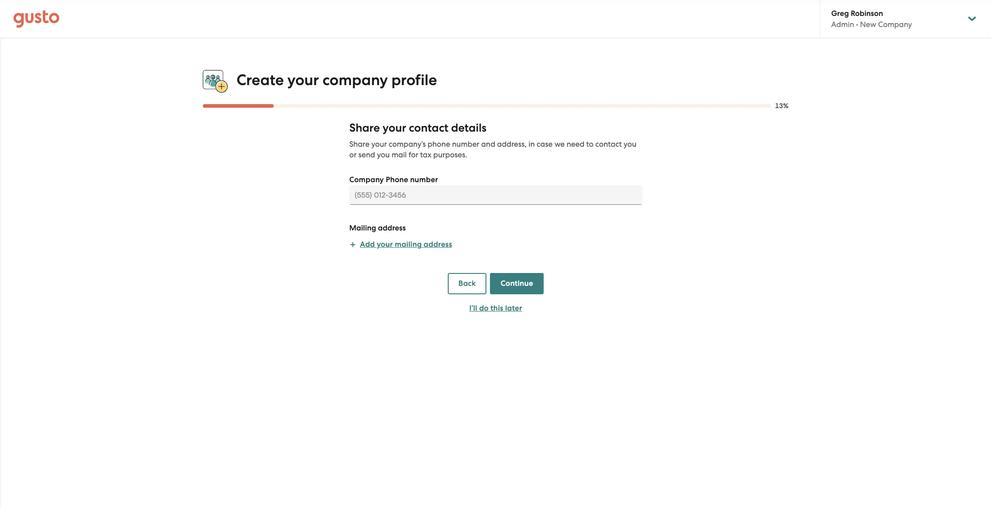 Task type: vqa. For each thing, say whether or not it's contained in the screenshot.
the Robinson
yes



Task type: locate. For each thing, give the bounding box(es) containing it.
create your company profile
[[237, 71, 437, 89]]

back link
[[448, 274, 487, 295]]

company
[[878, 20, 912, 29], [349, 175, 384, 185]]

greg
[[831, 9, 849, 18]]

you right to
[[624, 140, 637, 149]]

your right add
[[377, 240, 393, 250]]

and
[[481, 140, 495, 149]]

share up or
[[349, 140, 370, 149]]

share your company's phone number and address, in case we need to contact you or send you mail for tax purposes.
[[349, 140, 637, 159]]

create
[[237, 71, 284, 89]]

share for share your company's phone number and address, in case we need to contact you or send you mail for tax purposes.
[[349, 140, 370, 149]]

1 horizontal spatial you
[[624, 140, 637, 149]]

1 horizontal spatial number
[[452, 140, 479, 149]]

details
[[451, 121, 487, 135]]

address up add your mailing address
[[378, 224, 406, 233]]

0 horizontal spatial company
[[349, 175, 384, 185]]

or
[[349, 151, 357, 159]]

company down send
[[349, 175, 384, 185]]

company's
[[389, 140, 426, 149]]

your for contact
[[383, 121, 406, 135]]

address right mailing
[[424, 240, 452, 250]]

add your mailing address
[[360, 240, 452, 250]]

0 horizontal spatial address
[[378, 224, 406, 233]]

contact up the phone
[[409, 121, 449, 135]]

share inside share your company's phone number and address, in case we need to contact you or send you mail for tax purposes.
[[349, 140, 370, 149]]

add
[[360, 240, 375, 250]]

you
[[624, 140, 637, 149], [377, 151, 390, 159]]

continue button
[[490, 274, 544, 295]]

for
[[409, 151, 418, 159]]

0 vertical spatial contact
[[409, 121, 449, 135]]

0 vertical spatial number
[[452, 140, 479, 149]]

you left mail on the top of the page
[[377, 151, 390, 159]]

0 vertical spatial company
[[878, 20, 912, 29]]

your inside share your company's phone number and address, in case we need to contact you or send you mail for tax purposes.
[[371, 140, 387, 149]]

0 horizontal spatial you
[[377, 151, 390, 159]]

0 vertical spatial share
[[349, 121, 380, 135]]

to
[[586, 140, 594, 149]]

your up send
[[371, 140, 387, 149]]

company
[[323, 71, 388, 89]]

your for company
[[287, 71, 319, 89]]

1 horizontal spatial company
[[878, 20, 912, 29]]

13%
[[775, 102, 789, 110]]

number down the tax
[[410, 175, 438, 185]]

0 horizontal spatial contact
[[409, 121, 449, 135]]

company phone number
[[349, 175, 438, 185]]

need
[[567, 140, 585, 149]]

1 vertical spatial company
[[349, 175, 384, 185]]

1 vertical spatial share
[[349, 140, 370, 149]]

tax
[[420, 151, 431, 159]]

back
[[458, 279, 476, 289]]

your up company's
[[383, 121, 406, 135]]

1 share from the top
[[349, 121, 380, 135]]

1 horizontal spatial contact
[[595, 140, 622, 149]]

1 vertical spatial number
[[410, 175, 438, 185]]

your right 'create'
[[287, 71, 319, 89]]

send
[[358, 151, 375, 159]]

contact right to
[[595, 140, 622, 149]]

address,
[[497, 140, 527, 149]]

purposes.
[[433, 151, 467, 159]]

1 vertical spatial you
[[377, 151, 390, 159]]

phone
[[428, 140, 450, 149]]

contact inside share your company's phone number and address, in case we need to contact you or send you mail for tax purposes.
[[595, 140, 622, 149]]

2 share from the top
[[349, 140, 370, 149]]

share up send
[[349, 121, 380, 135]]

this
[[491, 304, 503, 313]]

number down details
[[452, 140, 479, 149]]

i'll
[[469, 304, 477, 313]]

share
[[349, 121, 380, 135], [349, 140, 370, 149]]

contact
[[409, 121, 449, 135], [595, 140, 622, 149]]

1 vertical spatial contact
[[595, 140, 622, 149]]

greg robinson admin • new company
[[831, 9, 912, 29]]

1 vertical spatial address
[[424, 240, 452, 250]]

0 vertical spatial you
[[624, 140, 637, 149]]

number
[[452, 140, 479, 149], [410, 175, 438, 185]]

your
[[287, 71, 319, 89], [383, 121, 406, 135], [371, 140, 387, 149], [377, 240, 393, 250]]

company right new
[[878, 20, 912, 29]]

address
[[378, 224, 406, 233], [424, 240, 452, 250]]

mail
[[392, 151, 407, 159]]

continue
[[501, 279, 533, 289]]

share your contact details
[[349, 121, 487, 135]]



Task type: describe. For each thing, give the bounding box(es) containing it.
0 horizontal spatial number
[[410, 175, 438, 185]]

do
[[479, 304, 489, 313]]

robinson
[[851, 9, 883, 18]]

in
[[529, 140, 535, 149]]

i'll do this later button
[[448, 298, 544, 320]]

company inside greg robinson admin • new company
[[878, 20, 912, 29]]

later
[[505, 304, 522, 313]]

Company Phone number telephone field
[[349, 186, 642, 205]]

0 vertical spatial address
[[378, 224, 406, 233]]

your for mailing
[[377, 240, 393, 250]]

i'll do this later
[[469, 304, 522, 313]]

we
[[555, 140, 565, 149]]

mailing address
[[349, 224, 406, 233]]

1 horizontal spatial address
[[424, 240, 452, 250]]

number inside share your company's phone number and address, in case we need to contact you or send you mail for tax purposes.
[[452, 140, 479, 149]]

case
[[537, 140, 553, 149]]

mailing
[[349, 224, 376, 233]]

your for company's
[[371, 140, 387, 149]]

phone
[[386, 175, 408, 185]]

share for share your contact details
[[349, 121, 380, 135]]

profile
[[391, 71, 437, 89]]

admin
[[831, 20, 854, 29]]

new
[[860, 20, 876, 29]]

home image
[[13, 10, 59, 28]]

mailing
[[395, 240, 422, 250]]

•
[[856, 20, 858, 29]]



